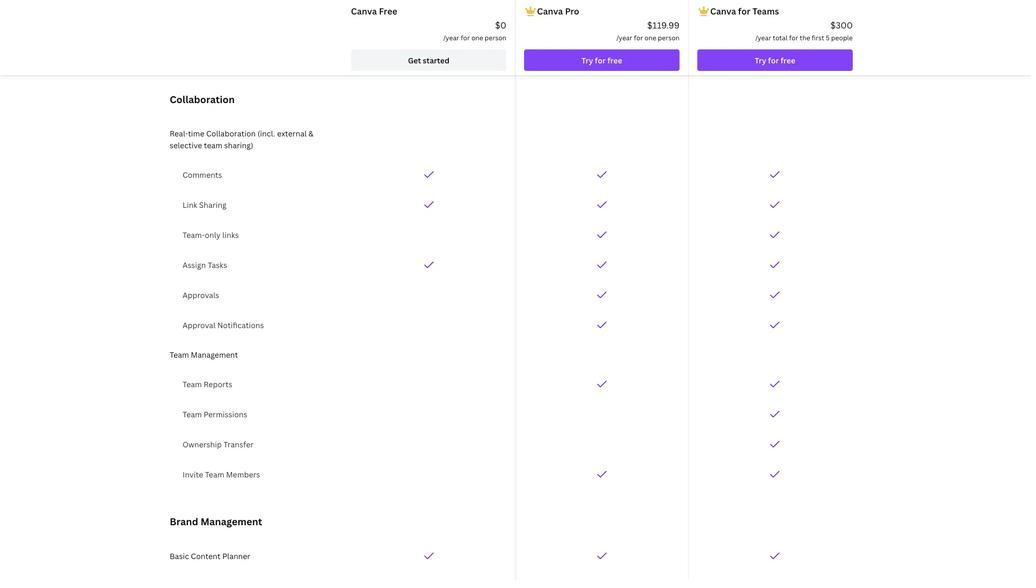 Task type: describe. For each thing, give the bounding box(es) containing it.
started
[[423, 55, 449, 65]]

total
[[773, 33, 788, 42]]

reports
[[204, 379, 232, 389]]

get started
[[408, 55, 449, 65]]

get started button
[[351, 49, 506, 71]]

assign tasks
[[183, 260, 227, 270]]

team management
[[170, 349, 238, 360]]

link sharing
[[183, 200, 227, 210]]

get
[[408, 55, 421, 65]]

comments
[[183, 169, 222, 180]]

canva for canva pro
[[537, 5, 563, 17]]

5
[[826, 33, 830, 42]]

canva for teams
[[710, 5, 779, 17]]

try for for
[[755, 55, 766, 65]]

&
[[309, 128, 314, 138]]

one for $119.99
[[645, 33, 656, 42]]

team right invite
[[205, 469, 224, 479]]

approvals
[[183, 290, 219, 300]]

one for $0
[[472, 33, 483, 42]]

$0 /year for one person
[[443, 19, 506, 42]]

approval
[[183, 320, 216, 330]]

basic
[[170, 551, 189, 561]]

try for free button for canva for teams
[[697, 49, 853, 71]]

team for team permissions
[[183, 409, 202, 419]]

time
[[188, 128, 204, 138]]

free
[[379, 5, 397, 17]]

basic content planner
[[170, 551, 250, 561]]

only
[[205, 230, 221, 240]]

for inside $300 /year total for the first 5 people
[[789, 33, 798, 42]]

try for free for canva for teams
[[755, 55, 795, 65]]

members
[[226, 469, 260, 479]]

people
[[831, 33, 853, 42]]

team for team management
[[170, 349, 189, 360]]

canva free
[[351, 5, 397, 17]]

pro
[[565, 5, 579, 17]]

invite
[[183, 469, 203, 479]]

permissions
[[204, 409, 247, 419]]

$300 /year total for the first 5 people
[[755, 19, 853, 42]]

teams
[[753, 5, 779, 17]]

real-
[[170, 128, 188, 138]]

try for pro
[[582, 55, 593, 65]]

brand
[[170, 515, 198, 528]]

real-time collaboration (incl. external & selective team sharing)
[[170, 128, 314, 150]]

person for $119.99
[[658, 33, 680, 42]]

sharing)
[[224, 140, 253, 150]]

ownership transfer
[[183, 439, 254, 449]]

management for brand management
[[201, 515, 262, 528]]



Task type: vqa. For each thing, say whether or not it's contained in the screenshot.
for within $119.99 /YEAR FOR ONE PERSON
yes



Task type: locate. For each thing, give the bounding box(es) containing it.
1 horizontal spatial try for free
[[755, 55, 795, 65]]

canva for canva free
[[351, 5, 377, 17]]

3 canva from the left
[[710, 5, 736, 17]]

1 free from the left
[[608, 55, 622, 65]]

/year inside $300 /year total for the first 5 people
[[755, 33, 771, 42]]

try for free
[[582, 55, 622, 65], [755, 55, 795, 65]]

management up planner in the left bottom of the page
[[201, 515, 262, 528]]

1 horizontal spatial /year
[[617, 33, 632, 42]]

/year inside the $0 /year for one person
[[443, 33, 459, 42]]

one inside $119.99 /year for one person
[[645, 33, 656, 42]]

$119.99 /year for one person
[[617, 19, 680, 42]]

try for free for canva pro
[[582, 55, 622, 65]]

content
[[191, 551, 220, 561]]

ownership
[[183, 439, 222, 449]]

free down $119.99 /year for one person
[[608, 55, 622, 65]]

team up ownership
[[183, 409, 202, 419]]

person for $0
[[485, 33, 506, 42]]

for inside $119.99 /year for one person
[[634, 33, 643, 42]]

person down "$119.99"
[[658, 33, 680, 42]]

team
[[170, 349, 189, 360], [183, 379, 202, 389], [183, 409, 202, 419], [205, 469, 224, 479]]

1 horizontal spatial free
[[781, 55, 795, 65]]

team permissions
[[183, 409, 247, 419]]

team for team reports
[[183, 379, 202, 389]]

free down total
[[781, 55, 795, 65]]

0 horizontal spatial /year
[[443, 33, 459, 42]]

person down $0
[[485, 33, 506, 42]]

1 horizontal spatial try
[[755, 55, 766, 65]]

free
[[608, 55, 622, 65], [781, 55, 795, 65]]

canva
[[351, 5, 377, 17], [537, 5, 563, 17], [710, 5, 736, 17]]

planner
[[222, 551, 250, 561]]

collaboration inside real-time collaboration (incl. external & selective team sharing)
[[206, 128, 256, 138]]

transfer
[[224, 439, 254, 449]]

link
[[183, 200, 197, 210]]

team down approval at the left of the page
[[170, 349, 189, 360]]

try for free button for canva pro
[[524, 49, 680, 71]]

/year for $0
[[443, 33, 459, 42]]

management
[[191, 349, 238, 360], [201, 515, 262, 528]]

3 /year from the left
[[755, 33, 771, 42]]

1 horizontal spatial canva
[[537, 5, 563, 17]]

free for $300
[[781, 55, 795, 65]]

2 horizontal spatial canva
[[710, 5, 736, 17]]

/year for $119.99
[[617, 33, 632, 42]]

person
[[485, 33, 506, 42], [658, 33, 680, 42]]

external
[[277, 128, 307, 138]]

person inside $119.99 /year for one person
[[658, 33, 680, 42]]

0 horizontal spatial person
[[485, 33, 506, 42]]

the
[[800, 33, 810, 42]]

0 vertical spatial collaboration
[[170, 93, 235, 106]]

2 horizontal spatial /year
[[755, 33, 771, 42]]

canva left pro
[[537, 5, 563, 17]]

management up reports
[[191, 349, 238, 360]]

1 try for free from the left
[[582, 55, 622, 65]]

for inside the $0 /year for one person
[[461, 33, 470, 42]]

first
[[812, 33, 824, 42]]

1 /year from the left
[[443, 33, 459, 42]]

invite team members
[[183, 469, 260, 479]]

for
[[738, 5, 751, 17], [461, 33, 470, 42], [634, 33, 643, 42], [789, 33, 798, 42], [595, 55, 606, 65], [768, 55, 779, 65]]

1 horizontal spatial try for free button
[[697, 49, 853, 71]]

0 horizontal spatial try
[[582, 55, 593, 65]]

0 vertical spatial management
[[191, 349, 238, 360]]

one up get started button
[[472, 33, 483, 42]]

1 horizontal spatial one
[[645, 33, 656, 42]]

assign
[[183, 260, 206, 270]]

try for free button
[[524, 49, 680, 71], [697, 49, 853, 71]]

team
[[204, 140, 222, 150]]

selective
[[170, 140, 202, 150]]

1 one from the left
[[472, 33, 483, 42]]

management for team management
[[191, 349, 238, 360]]

2 /year from the left
[[617, 33, 632, 42]]

/year
[[443, 33, 459, 42], [617, 33, 632, 42], [755, 33, 771, 42]]

0 horizontal spatial canva
[[351, 5, 377, 17]]

canva pro
[[537, 5, 579, 17]]

team left reports
[[183, 379, 202, 389]]

$119.99
[[647, 19, 680, 31]]

canva left free
[[351, 5, 377, 17]]

2 person from the left
[[658, 33, 680, 42]]

1 canva from the left
[[351, 5, 377, 17]]

$300
[[831, 19, 853, 31]]

sharing
[[199, 200, 227, 210]]

1 vertical spatial collaboration
[[206, 128, 256, 138]]

one
[[472, 33, 483, 42], [645, 33, 656, 42]]

collaboration up time in the top of the page
[[170, 93, 235, 106]]

1 try from the left
[[582, 55, 593, 65]]

2 free from the left
[[781, 55, 795, 65]]

1 person from the left
[[485, 33, 506, 42]]

1 horizontal spatial person
[[658, 33, 680, 42]]

0 horizontal spatial try for free
[[582, 55, 622, 65]]

try
[[582, 55, 593, 65], [755, 55, 766, 65]]

team-
[[183, 230, 205, 240]]

$0
[[495, 19, 506, 31]]

tasks
[[208, 260, 227, 270]]

links
[[222, 230, 239, 240]]

canva for canva for teams
[[710, 5, 736, 17]]

team reports
[[183, 379, 232, 389]]

collaboration
[[170, 93, 235, 106], [206, 128, 256, 138]]

notifications
[[217, 320, 264, 330]]

/year for $300
[[755, 33, 771, 42]]

canva left teams
[[710, 5, 736, 17]]

1 try for free button from the left
[[524, 49, 680, 71]]

0 horizontal spatial one
[[472, 33, 483, 42]]

2 one from the left
[[645, 33, 656, 42]]

one down "$119.99"
[[645, 33, 656, 42]]

2 try from the left
[[755, 55, 766, 65]]

collaboration up sharing)
[[206, 128, 256, 138]]

approval notifications
[[183, 320, 264, 330]]

0 horizontal spatial try for free button
[[524, 49, 680, 71]]

free for $119.99
[[608, 55, 622, 65]]

/year inside $119.99 /year for one person
[[617, 33, 632, 42]]

(incl.
[[258, 128, 275, 138]]

brand management
[[170, 515, 262, 528]]

team-only links
[[183, 230, 239, 240]]

2 try for free button from the left
[[697, 49, 853, 71]]

2 canva from the left
[[537, 5, 563, 17]]

one inside the $0 /year for one person
[[472, 33, 483, 42]]

1 vertical spatial management
[[201, 515, 262, 528]]

person inside the $0 /year for one person
[[485, 33, 506, 42]]

2 try for free from the left
[[755, 55, 795, 65]]

0 horizontal spatial free
[[608, 55, 622, 65]]



